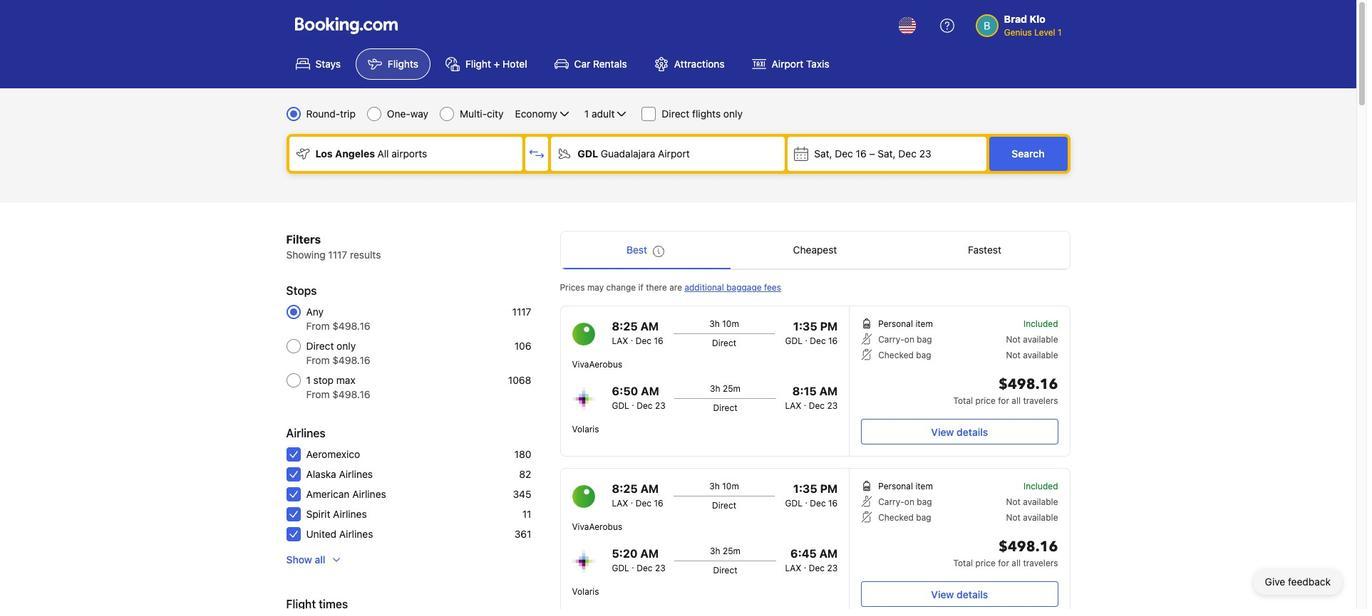 Task type: vqa. For each thing, say whether or not it's contained in the screenshot.


Task type: locate. For each thing, give the bounding box(es) containing it.
airlines down alaska airlines
[[352, 489, 386, 501]]

1 vertical spatial item
[[916, 481, 934, 492]]

82
[[520, 469, 532, 481]]

0 vertical spatial carry-on bag
[[879, 334, 933, 345]]

may
[[588, 282, 604, 293]]

0 vertical spatial airport
[[772, 58, 804, 70]]

spirit
[[306, 509, 331, 521]]

pm for 8:15 am
[[821, 320, 838, 333]]

10m for 8:15 am
[[723, 319, 739, 330]]

dec
[[835, 148, 854, 160], [899, 148, 917, 160], [636, 336, 652, 347], [810, 336, 826, 347], [637, 401, 653, 412], [809, 401, 825, 412], [636, 499, 652, 509], [810, 499, 826, 509], [637, 563, 653, 574], [809, 563, 825, 574]]

flight
[[466, 58, 491, 70]]

2 8:25 from the top
[[612, 483, 638, 496]]

airport left taxis
[[772, 58, 804, 70]]

0 vertical spatial carry-
[[879, 334, 905, 345]]

dec inside 6:50 am gdl . dec 23
[[637, 401, 653, 412]]

23 inside 6:50 am gdl . dec 23
[[655, 401, 666, 412]]

1 item from the top
[[916, 319, 934, 330]]

1 3h 10m from the top
[[710, 319, 739, 330]]

checked for 6:45 am
[[879, 513, 914, 523]]

item
[[916, 319, 934, 330], [916, 481, 934, 492]]

brad klo genius level 1
[[1005, 13, 1062, 38]]

1 vertical spatial details
[[957, 589, 989, 601]]

from down any
[[306, 320, 330, 332]]

am
[[641, 320, 659, 333], [641, 385, 660, 398], [820, 385, 838, 398], [641, 483, 659, 496], [641, 548, 659, 561], [820, 548, 838, 561]]

vivaaerobus up 6:50
[[572, 359, 623, 370]]

2 checked from the top
[[879, 513, 914, 523]]

1117
[[328, 249, 348, 261], [513, 306, 532, 318]]

gdl inside 6:50 am gdl . dec 23
[[612, 401, 630, 412]]

dec down 6:50
[[637, 401, 653, 412]]

1 vertical spatial included
[[1024, 481, 1059, 492]]

8:25
[[612, 320, 638, 333], [612, 483, 638, 496]]

los
[[316, 148, 333, 160]]

showing
[[286, 249, 326, 261]]

1 10m from the top
[[723, 319, 739, 330]]

2 1:35 pm gdl . dec 16 from the top
[[786, 483, 838, 509]]

from inside any from $498.16
[[306, 320, 330, 332]]

booking.com logo image
[[295, 17, 398, 34], [295, 17, 398, 34]]

all
[[1012, 396, 1021, 407], [315, 554, 326, 566], [1012, 558, 1021, 569]]

1 vertical spatial only
[[337, 340, 356, 352]]

1 vertical spatial carry-
[[879, 497, 905, 508]]

23 inside 6:45 am lax . dec 23
[[828, 563, 838, 574]]

23 for 6:45 am
[[828, 563, 838, 574]]

checked
[[879, 350, 914, 361], [879, 513, 914, 523]]

show
[[286, 554, 312, 566]]

0 horizontal spatial airport
[[658, 148, 690, 160]]

2 carry- from the top
[[879, 497, 905, 508]]

any
[[306, 306, 324, 318]]

2 horizontal spatial 1
[[1058, 27, 1062, 38]]

available
[[1024, 334, 1059, 345], [1024, 350, 1059, 361], [1024, 497, 1059, 508], [1024, 513, 1059, 523]]

am inside 5:20 am gdl . dec 23
[[641, 548, 659, 561]]

$498.16 total price for all travelers for 8:15 am
[[954, 375, 1059, 407]]

for for 8:15 am
[[999, 396, 1010, 407]]

1 vertical spatial for
[[999, 558, 1010, 569]]

1 vertical spatial pm
[[821, 483, 838, 496]]

2 personal from the top
[[879, 481, 914, 492]]

0 vertical spatial details
[[957, 426, 989, 438]]

2 vertical spatial 1
[[306, 374, 311, 387]]

2 sat, from the left
[[878, 148, 896, 160]]

2 10m from the top
[[723, 481, 739, 492]]

dec right –
[[899, 148, 917, 160]]

all inside button
[[315, 554, 326, 566]]

checked bag
[[879, 350, 932, 361], [879, 513, 932, 523]]

2 included from the top
[[1024, 481, 1059, 492]]

dec down 8:15
[[809, 401, 825, 412]]

0 vertical spatial 1
[[1058, 27, 1062, 38]]

8:25 am lax . dec 16 up 5:20
[[612, 483, 664, 509]]

0 vertical spatial 1117
[[328, 249, 348, 261]]

23 for 8:15 am
[[828, 401, 838, 412]]

2 view details button from the top
[[862, 582, 1059, 608]]

view details
[[932, 426, 989, 438], [932, 589, 989, 601]]

0 vertical spatial total
[[954, 396, 974, 407]]

0 vertical spatial volaris
[[572, 424, 599, 435]]

3h 10m
[[710, 319, 739, 330], [710, 481, 739, 492]]

volaris for 6:50
[[572, 424, 599, 435]]

1 for from the top
[[999, 396, 1010, 407]]

checked bag for 6:45 am
[[879, 513, 932, 523]]

included for 8:15 am
[[1024, 319, 1059, 330]]

1 vertical spatial view details
[[932, 589, 989, 601]]

0 vertical spatial pm
[[821, 320, 838, 333]]

0 vertical spatial 8:25 am lax . dec 16
[[612, 320, 664, 347]]

0 vertical spatial personal
[[879, 319, 914, 330]]

travelers
[[1024, 396, 1059, 407], [1024, 558, 1059, 569]]

price
[[976, 396, 996, 407], [976, 558, 996, 569]]

1:35 up 8:15
[[794, 320, 818, 333]]

view details for 6:45 am
[[932, 589, 989, 601]]

dec inside 5:20 am gdl . dec 23
[[637, 563, 653, 574]]

on for 8:15 am
[[905, 334, 915, 345]]

2 pm from the top
[[821, 483, 838, 496]]

details for 6:45 am
[[957, 589, 989, 601]]

1 vertical spatial airport
[[658, 148, 690, 160]]

2 total from the top
[[954, 558, 974, 569]]

1 3h 25m from the top
[[710, 384, 741, 394]]

0 horizontal spatial 1117
[[328, 249, 348, 261]]

23
[[920, 148, 932, 160], [655, 401, 666, 412], [828, 401, 838, 412], [655, 563, 666, 574], [828, 563, 838, 574]]

2 vivaaerobus from the top
[[572, 522, 623, 533]]

1 from from the top
[[306, 320, 330, 332]]

item for 6:45 am
[[916, 481, 934, 492]]

180
[[515, 449, 532, 461]]

lax up 6:50
[[612, 336, 629, 347]]

personal item for 6:45 am
[[879, 481, 934, 492]]

dec down 5:20
[[637, 563, 653, 574]]

2 from from the top
[[306, 354, 330, 367]]

0 vertical spatial 25m
[[723, 384, 741, 394]]

2 checked bag from the top
[[879, 513, 932, 523]]

1 vertical spatial price
[[976, 558, 996, 569]]

1:35
[[794, 320, 818, 333], [794, 483, 818, 496]]

only inside direct only from $498.16
[[337, 340, 356, 352]]

max
[[337, 374, 356, 387]]

1 view from the top
[[932, 426, 955, 438]]

personal item for 8:15 am
[[879, 319, 934, 330]]

1 total from the top
[[954, 396, 974, 407]]

3 available from the top
[[1024, 497, 1059, 508]]

1 vertical spatial $498.16 total price for all travelers
[[954, 538, 1059, 569]]

1
[[1058, 27, 1062, 38], [585, 108, 589, 120], [306, 374, 311, 387]]

1 horizontal spatial 1
[[585, 108, 589, 120]]

1 horizontal spatial airport
[[772, 58, 804, 70]]

1 vertical spatial 10m
[[723, 481, 739, 492]]

car rentals
[[575, 58, 627, 70]]

1 vertical spatial travelers
[[1024, 558, 1059, 569]]

1 vertical spatial 1:35 pm gdl . dec 16
[[786, 483, 838, 509]]

direct
[[662, 108, 690, 120], [713, 338, 737, 349], [306, 340, 334, 352], [714, 403, 738, 414], [713, 501, 737, 511], [714, 566, 738, 576]]

16 up 5:20 am gdl . dec 23
[[654, 499, 664, 509]]

0 vertical spatial on
[[905, 334, 915, 345]]

1 checked from the top
[[879, 350, 914, 361]]

$498.16 inside 1 stop max from $498.16
[[333, 389, 371, 401]]

2 volaris from the top
[[572, 587, 599, 598]]

1 $498.16 total price for all travelers from the top
[[954, 375, 1059, 407]]

3h 25m for 6:45 am
[[710, 546, 741, 557]]

1 right level
[[1058, 27, 1062, 38]]

0 vertical spatial view
[[932, 426, 955, 438]]

1 8:25 from the top
[[612, 320, 638, 333]]

11
[[523, 509, 532, 521]]

1 inside 1 stop max from $498.16
[[306, 374, 311, 387]]

1:35 pm gdl . dec 16 for 8:15
[[786, 320, 838, 347]]

lax down 6:45
[[786, 563, 802, 574]]

2 view from the top
[[932, 589, 955, 601]]

1 horizontal spatial sat,
[[878, 148, 896, 160]]

0 vertical spatial for
[[999, 396, 1010, 407]]

dec inside 8:15 am lax . dec 23
[[809, 401, 825, 412]]

0 vertical spatial vivaaerobus
[[572, 359, 623, 370]]

view details button for 8:15 am
[[862, 419, 1059, 445]]

0 vertical spatial only
[[724, 108, 743, 120]]

0 vertical spatial 3h 10m
[[710, 319, 739, 330]]

3 not available from the top
[[1007, 497, 1059, 508]]

0 vertical spatial 3h 25m
[[710, 384, 741, 394]]

8:15 am lax . dec 23
[[786, 385, 838, 412]]

1 volaris from the top
[[572, 424, 599, 435]]

+
[[494, 58, 500, 70]]

0 vertical spatial checked
[[879, 350, 914, 361]]

1 vertical spatial 25m
[[723, 546, 741, 557]]

0 vertical spatial 10m
[[723, 319, 739, 330]]

view details for 8:15 am
[[932, 426, 989, 438]]

included
[[1024, 319, 1059, 330], [1024, 481, 1059, 492]]

one-
[[387, 108, 411, 120]]

checked for 8:15 am
[[879, 350, 914, 361]]

on
[[905, 334, 915, 345], [905, 497, 915, 508]]

airlines for alaska airlines
[[339, 469, 373, 481]]

1 included from the top
[[1024, 319, 1059, 330]]

give feedback
[[1266, 576, 1332, 588]]

1 for 1 stop max from $498.16
[[306, 374, 311, 387]]

8:25 am lax . dec 16 for 5:20
[[612, 483, 664, 509]]

item for 8:15 am
[[916, 319, 934, 330]]

am inside 6:50 am gdl . dec 23
[[641, 385, 660, 398]]

1 details from the top
[[957, 426, 989, 438]]

change
[[607, 282, 636, 293]]

carry-
[[879, 334, 905, 345], [879, 497, 905, 508]]

from up stop
[[306, 354, 330, 367]]

16 down there
[[654, 336, 664, 347]]

airlines down american airlines
[[333, 509, 367, 521]]

0 vertical spatial view details
[[932, 426, 989, 438]]

1 vertical spatial personal item
[[879, 481, 934, 492]]

1 left stop
[[306, 374, 311, 387]]

0 vertical spatial $498.16 total price for all travelers
[[954, 375, 1059, 407]]

0 vertical spatial 8:25
[[612, 320, 638, 333]]

dec left –
[[835, 148, 854, 160]]

1 view details button from the top
[[862, 419, 1059, 445]]

16 up 6:45 am lax . dec 23
[[829, 499, 838, 509]]

1 vertical spatial 3h 10m
[[710, 481, 739, 492]]

tab list
[[561, 232, 1070, 270]]

1 personal from the top
[[879, 319, 914, 330]]

2 8:25 am lax . dec 16 from the top
[[612, 483, 664, 509]]

travelers for 6:45 am
[[1024, 558, 1059, 569]]

airlines up american airlines
[[339, 469, 373, 481]]

prices
[[560, 282, 585, 293]]

1 vertical spatial carry-on bag
[[879, 497, 933, 508]]

gdl inside 5:20 am gdl . dec 23
[[612, 563, 630, 574]]

feedback
[[1289, 576, 1332, 588]]

lax down 8:15
[[786, 401, 802, 412]]

stays
[[316, 58, 341, 70]]

2 25m from the top
[[723, 546, 741, 557]]

0 vertical spatial included
[[1024, 319, 1059, 330]]

are
[[670, 282, 683, 293]]

1:35 pm gdl . dec 16 up 8:15
[[786, 320, 838, 347]]

gdl down 6:50
[[612, 401, 630, 412]]

0 vertical spatial from
[[306, 320, 330, 332]]

2 details from the top
[[957, 589, 989, 601]]

2 personal item from the top
[[879, 481, 934, 492]]

0 vertical spatial 1:35
[[794, 320, 818, 333]]

only down any from $498.16
[[337, 340, 356, 352]]

1 pm from the top
[[821, 320, 838, 333]]

sat, left –
[[815, 148, 833, 160]]

economy
[[515, 108, 558, 120]]

spirit airlines
[[306, 509, 367, 521]]

vivaaerobus up 5:20
[[572, 522, 623, 533]]

personal item
[[879, 319, 934, 330], [879, 481, 934, 492]]

23 for 6:50 am
[[655, 401, 666, 412]]

1 vertical spatial from
[[306, 354, 330, 367]]

23 for 5:20 am
[[655, 563, 666, 574]]

1 vertical spatial total
[[954, 558, 974, 569]]

1 1:35 pm gdl . dec 16 from the top
[[786, 320, 838, 347]]

23 inside 5:20 am gdl . dec 23
[[655, 563, 666, 574]]

1 carry- from the top
[[879, 334, 905, 345]]

3 not from the top
[[1007, 497, 1021, 508]]

8:25 up 5:20
[[612, 483, 638, 496]]

2 not from the top
[[1007, 350, 1021, 361]]

volaris
[[572, 424, 599, 435], [572, 587, 599, 598]]

tab list containing best
[[561, 232, 1070, 270]]

0 vertical spatial personal item
[[879, 319, 934, 330]]

multi-city
[[460, 108, 504, 120]]

1 vivaaerobus from the top
[[572, 359, 623, 370]]

0 vertical spatial view details button
[[862, 419, 1059, 445]]

dec up 5:20
[[636, 499, 652, 509]]

lax up 5:20
[[612, 499, 629, 509]]

gdl down 5:20
[[612, 563, 630, 574]]

1 vertical spatial 8:25
[[612, 483, 638, 496]]

6:45
[[791, 548, 817, 561]]

1 25m from the top
[[723, 384, 741, 394]]

0 vertical spatial price
[[976, 396, 996, 407]]

dec down 6:45
[[809, 563, 825, 574]]

alaska
[[306, 469, 336, 481]]

1 8:25 am lax . dec 16 from the top
[[612, 320, 664, 347]]

3h 10m for 5:20 am
[[710, 481, 739, 492]]

2 available from the top
[[1024, 350, 1059, 361]]

1 vertical spatial checked bag
[[879, 513, 932, 523]]

1 carry-on bag from the top
[[879, 334, 933, 345]]

4 not available from the top
[[1007, 513, 1059, 523]]

2 travelers from the top
[[1024, 558, 1059, 569]]

4 available from the top
[[1024, 513, 1059, 523]]

1 vertical spatial view
[[932, 589, 955, 601]]

1 travelers from the top
[[1024, 396, 1059, 407]]

1 stop max from $498.16
[[306, 374, 371, 401]]

1 vertical spatial vivaaerobus
[[572, 522, 623, 533]]

0 vertical spatial item
[[916, 319, 934, 330]]

search
[[1012, 148, 1045, 160]]

8:25 for 5:20
[[612, 483, 638, 496]]

sat, right –
[[878, 148, 896, 160]]

1 personal item from the top
[[879, 319, 934, 330]]

1117 up 106 at the left
[[513, 306, 532, 318]]

stop
[[314, 374, 334, 387]]

1 view details from the top
[[932, 426, 989, 438]]

direct inside direct only from $498.16
[[306, 340, 334, 352]]

1 horizontal spatial 1117
[[513, 306, 532, 318]]

2 item from the top
[[916, 481, 934, 492]]

2 vertical spatial from
[[306, 389, 330, 401]]

from down stop
[[306, 389, 330, 401]]

1:35 pm gdl . dec 16 up 6:45
[[786, 483, 838, 509]]

only
[[724, 108, 743, 120], [337, 340, 356, 352]]

1 vertical spatial checked
[[879, 513, 914, 523]]

all for 6:50 am
[[1012, 396, 1021, 407]]

filters
[[286, 233, 321, 246]]

2 view details from the top
[[932, 589, 989, 601]]

1 1:35 from the top
[[794, 320, 818, 333]]

0 vertical spatial 1:35 pm gdl . dec 16
[[786, 320, 838, 347]]

2 3h 25m from the top
[[710, 546, 741, 557]]

guadalajara
[[601, 148, 656, 160]]

2 carry-on bag from the top
[[879, 497, 933, 508]]

only right flights
[[724, 108, 743, 120]]

2 $498.16 total price for all travelers from the top
[[954, 538, 1059, 569]]

2 not available from the top
[[1007, 350, 1059, 361]]

3 from from the top
[[306, 389, 330, 401]]

1 vertical spatial 1
[[585, 108, 589, 120]]

2 for from the top
[[999, 558, 1010, 569]]

total for 8:15 am
[[954, 396, 974, 407]]

1 for 1 adult
[[585, 108, 589, 120]]

2 1:35 from the top
[[794, 483, 818, 496]]

1:35 pm gdl . dec 16
[[786, 320, 838, 347], [786, 483, 838, 509]]

8:25 down change
[[612, 320, 638, 333]]

personal for 6:45 am
[[879, 481, 914, 492]]

25m for 6:45 am
[[723, 546, 741, 557]]

1117 inside filters showing 1117 results
[[328, 249, 348, 261]]

dec up 8:15
[[810, 336, 826, 347]]

american airlines
[[306, 489, 386, 501]]

1 available from the top
[[1024, 334, 1059, 345]]

0 horizontal spatial sat,
[[815, 148, 833, 160]]

1 vertical spatial personal
[[879, 481, 914, 492]]

for for 6:45 am
[[999, 558, 1010, 569]]

gdl up 6:45
[[786, 499, 803, 509]]

2 price from the top
[[976, 558, 996, 569]]

1 horizontal spatial only
[[724, 108, 743, 120]]

2 on from the top
[[905, 497, 915, 508]]

2 3h 10m from the top
[[710, 481, 739, 492]]

adult
[[592, 108, 615, 120]]

1 not available from the top
[[1007, 334, 1059, 345]]

10m
[[723, 319, 739, 330], [723, 481, 739, 492]]

1:35 up 6:45
[[794, 483, 818, 496]]

lax inside 6:45 am lax . dec 23
[[786, 563, 802, 574]]

1 on from the top
[[905, 334, 915, 345]]

25m for 8:15 am
[[723, 384, 741, 394]]

city
[[487, 108, 504, 120]]

8:25 am lax . dec 16 down if
[[612, 320, 664, 347]]

1 inside dropdown button
[[585, 108, 589, 120]]

gdl
[[578, 148, 599, 160], [786, 336, 803, 347], [612, 401, 630, 412], [786, 499, 803, 509], [612, 563, 630, 574]]

1 vertical spatial volaris
[[572, 587, 599, 598]]

genius
[[1005, 27, 1033, 38]]

1 vertical spatial 3h 25m
[[710, 546, 741, 557]]

airlines down spirit airlines
[[339, 528, 373, 541]]

1 left adult
[[585, 108, 589, 120]]

23 inside 8:15 am lax . dec 23
[[828, 401, 838, 412]]

lax
[[612, 336, 629, 347], [786, 401, 802, 412], [612, 499, 629, 509], [786, 563, 802, 574]]

airport right guadalajara
[[658, 148, 690, 160]]

vivaaerobus for 5:20
[[572, 522, 623, 533]]

dec down if
[[636, 336, 652, 347]]

1 checked bag from the top
[[879, 350, 932, 361]]

0 vertical spatial travelers
[[1024, 396, 1059, 407]]

0 horizontal spatial only
[[337, 340, 356, 352]]

gdl left guadalajara
[[578, 148, 599, 160]]

view
[[932, 426, 955, 438], [932, 589, 955, 601]]

1117 left results
[[328, 249, 348, 261]]

from inside 1 stop max from $498.16
[[306, 389, 330, 401]]

0 vertical spatial checked bag
[[879, 350, 932, 361]]

aeromexico
[[306, 449, 360, 461]]

1 vertical spatial view details button
[[862, 582, 1059, 608]]

16 up 8:15 am lax . dec 23 at the bottom right of page
[[829, 336, 838, 347]]

from inside direct only from $498.16
[[306, 354, 330, 367]]

best image
[[653, 246, 665, 257], [653, 246, 665, 257]]

1 vertical spatial 8:25 am lax . dec 16
[[612, 483, 664, 509]]

1 vertical spatial on
[[905, 497, 915, 508]]

1 vertical spatial 1:35
[[794, 483, 818, 496]]

16 left –
[[856, 148, 867, 160]]

airlines for united airlines
[[339, 528, 373, 541]]

.
[[631, 333, 634, 344], [805, 333, 808, 344], [632, 398, 635, 409], [804, 398, 807, 409], [631, 496, 634, 506], [805, 496, 808, 506], [632, 561, 635, 571], [804, 561, 807, 571]]

1 price from the top
[[976, 396, 996, 407]]

0 horizontal spatial 1
[[306, 374, 311, 387]]



Task type: describe. For each thing, give the bounding box(es) containing it.
attractions link
[[642, 48, 737, 80]]

1:35 for 8:15
[[794, 320, 818, 333]]

view details button for 6:45 am
[[862, 582, 1059, 608]]

5:20
[[612, 548, 638, 561]]

carry- for 6:45 am
[[879, 497, 905, 508]]

volaris for 5:20
[[572, 587, 599, 598]]

6:50
[[612, 385, 639, 398]]

round-
[[306, 108, 340, 120]]

gdl guadalajara airport
[[578, 148, 690, 160]]

sat, dec 16 – sat, dec 23
[[815, 148, 932, 160]]

flight + hotel
[[466, 58, 527, 70]]

3h 10m for 6:50 am
[[710, 319, 739, 330]]

flight + hotel link
[[434, 48, 540, 80]]

airlines up aeromexico
[[286, 427, 326, 440]]

flights link
[[356, 48, 431, 80]]

am inside 8:15 am lax . dec 23
[[820, 385, 838, 398]]

details for 8:15 am
[[957, 426, 989, 438]]

dec inside 6:45 am lax . dec 23
[[809, 563, 825, 574]]

23 inside dropdown button
[[920, 148, 932, 160]]

16 inside sat, dec 16 – sat, dec 23 dropdown button
[[856, 148, 867, 160]]

fees
[[765, 282, 782, 293]]

best button
[[561, 232, 731, 269]]

$498.16 inside direct only from $498.16
[[333, 354, 371, 367]]

united
[[306, 528, 337, 541]]

stays link
[[284, 48, 353, 80]]

1068
[[508, 374, 532, 387]]

carry-on bag for 6:45 am
[[879, 497, 933, 508]]

give feedback button
[[1254, 570, 1343, 596]]

pm for 6:45 am
[[821, 483, 838, 496]]

travelers for 8:15 am
[[1024, 396, 1059, 407]]

results
[[350, 249, 381, 261]]

level
[[1035, 27, 1056, 38]]

. inside 8:15 am lax . dec 23
[[804, 398, 807, 409]]

. inside 6:50 am gdl . dec 23
[[632, 398, 635, 409]]

fastest
[[969, 244, 1002, 256]]

fastest button
[[900, 232, 1070, 269]]

way
[[411, 108, 429, 120]]

price for 8:15 am
[[976, 396, 996, 407]]

one-way
[[387, 108, 429, 120]]

view for 8:15 am
[[932, 426, 955, 438]]

1 inside brad klo genius level 1
[[1058, 27, 1062, 38]]

additional baggage fees link
[[685, 282, 782, 293]]

show all button
[[281, 548, 348, 573]]

vivaaerobus for 6:50
[[572, 359, 623, 370]]

search button
[[990, 137, 1068, 171]]

lax inside 8:15 am lax . dec 23
[[786, 401, 802, 412]]

attractions
[[675, 58, 725, 70]]

sat, dec 16 – sat, dec 23 button
[[788, 137, 987, 171]]

airport taxis
[[772, 58, 830, 70]]

6:45 am lax . dec 23
[[786, 548, 838, 574]]

gdl up 8:15
[[786, 336, 803, 347]]

am inside 6:45 am lax . dec 23
[[820, 548, 838, 561]]

best
[[627, 244, 648, 256]]

1 not from the top
[[1007, 334, 1021, 345]]

stops
[[286, 285, 317, 297]]

–
[[870, 148, 875, 160]]

1 vertical spatial 1117
[[513, 306, 532, 318]]

dec up 6:45
[[810, 499, 826, 509]]

106
[[515, 340, 532, 352]]

8:25 am lax . dec 16 for 6:50
[[612, 320, 664, 347]]

carry- for 8:15 am
[[879, 334, 905, 345]]

1 adult
[[585, 108, 615, 120]]

on for 6:45 am
[[905, 497, 915, 508]]

345
[[513, 489, 532, 501]]

filters showing 1117 results
[[286, 233, 381, 261]]

flights
[[388, 58, 419, 70]]

baggage
[[727, 282, 762, 293]]

all
[[378, 148, 389, 160]]

$498.16 total price for all travelers for 6:45 am
[[954, 538, 1059, 569]]

cheapest
[[794, 244, 838, 256]]

4 not from the top
[[1007, 513, 1021, 523]]

all for 5:20 am
[[1012, 558, 1021, 569]]

if
[[639, 282, 644, 293]]

cheapest button
[[731, 232, 900, 269]]

direct flights only
[[662, 108, 743, 120]]

brad
[[1005, 13, 1028, 25]]

3h 25m for 8:15 am
[[710, 384, 741, 394]]

give
[[1266, 576, 1286, 588]]

included for 6:45 am
[[1024, 481, 1059, 492]]

1 sat, from the left
[[815, 148, 833, 160]]

los angeles all airports
[[316, 148, 427, 160]]

prices may change if there are additional baggage fees
[[560, 282, 782, 293]]

carry-on bag for 8:15 am
[[879, 334, 933, 345]]

american
[[306, 489, 350, 501]]

total for 6:45 am
[[954, 558, 974, 569]]

view for 6:45 am
[[932, 589, 955, 601]]

361
[[515, 528, 532, 541]]

united airlines
[[306, 528, 373, 541]]

car
[[575, 58, 591, 70]]

car rentals link
[[542, 48, 640, 80]]

hotel
[[503, 58, 527, 70]]

. inside 5:20 am gdl . dec 23
[[632, 561, 635, 571]]

airlines for spirit airlines
[[333, 509, 367, 521]]

1:35 pm gdl . dec 16 for 6:45
[[786, 483, 838, 509]]

airlines for american airlines
[[352, 489, 386, 501]]

6:50 am gdl . dec 23
[[612, 385, 666, 412]]

8:25 for 6:50
[[612, 320, 638, 333]]

8:15
[[793, 385, 817, 398]]

round-trip
[[306, 108, 356, 120]]

1:35 for 6:45
[[794, 483, 818, 496]]

any from $498.16
[[306, 306, 371, 332]]

10m for 6:45 am
[[723, 481, 739, 492]]

klo
[[1030, 13, 1046, 25]]

alaska airlines
[[306, 469, 373, 481]]

price for 6:45 am
[[976, 558, 996, 569]]

personal for 8:15 am
[[879, 319, 914, 330]]

. inside 6:45 am lax . dec 23
[[804, 561, 807, 571]]

show all
[[286, 554, 326, 566]]

checked bag for 8:15 am
[[879, 350, 932, 361]]

$498.16 inside any from $498.16
[[333, 320, 371, 332]]

multi-
[[460, 108, 487, 120]]

airport taxis link
[[740, 48, 842, 80]]

additional
[[685, 282, 724, 293]]

airports
[[392, 148, 427, 160]]

direct only from $498.16
[[306, 340, 371, 367]]

5:20 am gdl . dec 23
[[612, 548, 666, 574]]

taxis
[[807, 58, 830, 70]]

flights
[[693, 108, 721, 120]]

rentals
[[593, 58, 627, 70]]



